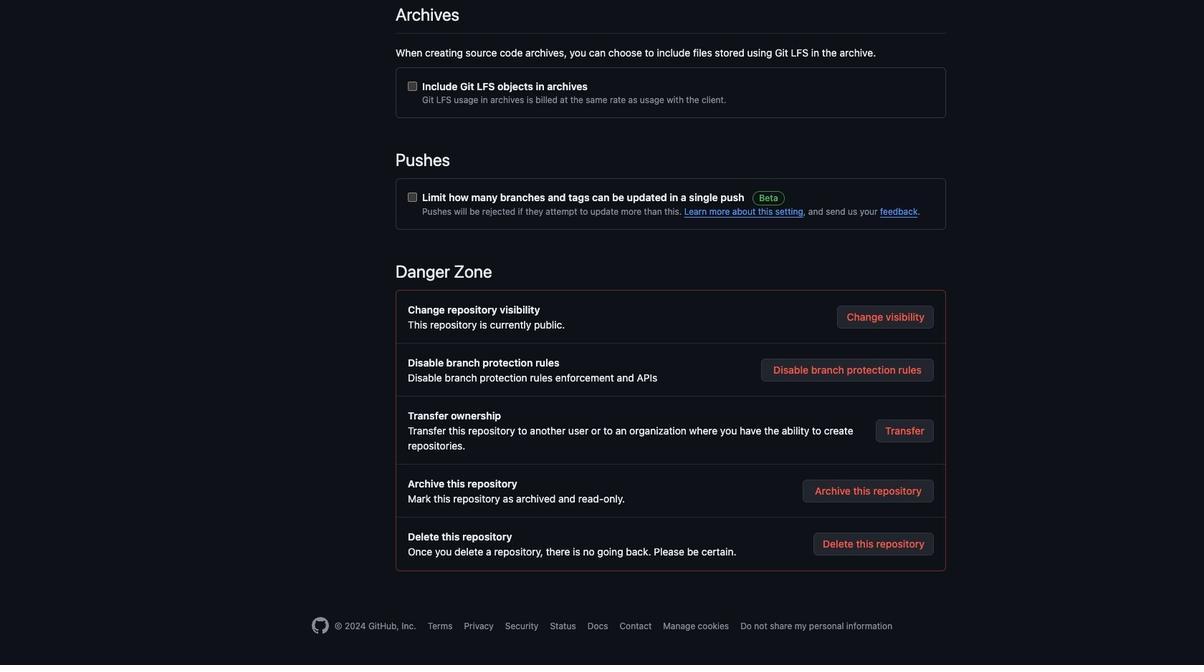 Task type: locate. For each thing, give the bounding box(es) containing it.
None checkbox
[[408, 82, 417, 91], [408, 193, 417, 202], [408, 82, 417, 91], [408, 193, 417, 202]]



Task type: describe. For each thing, give the bounding box(es) containing it.
homepage image
[[312, 618, 329, 635]]



Task type: vqa. For each thing, say whether or not it's contained in the screenshot.
the bottommost 24,
no



